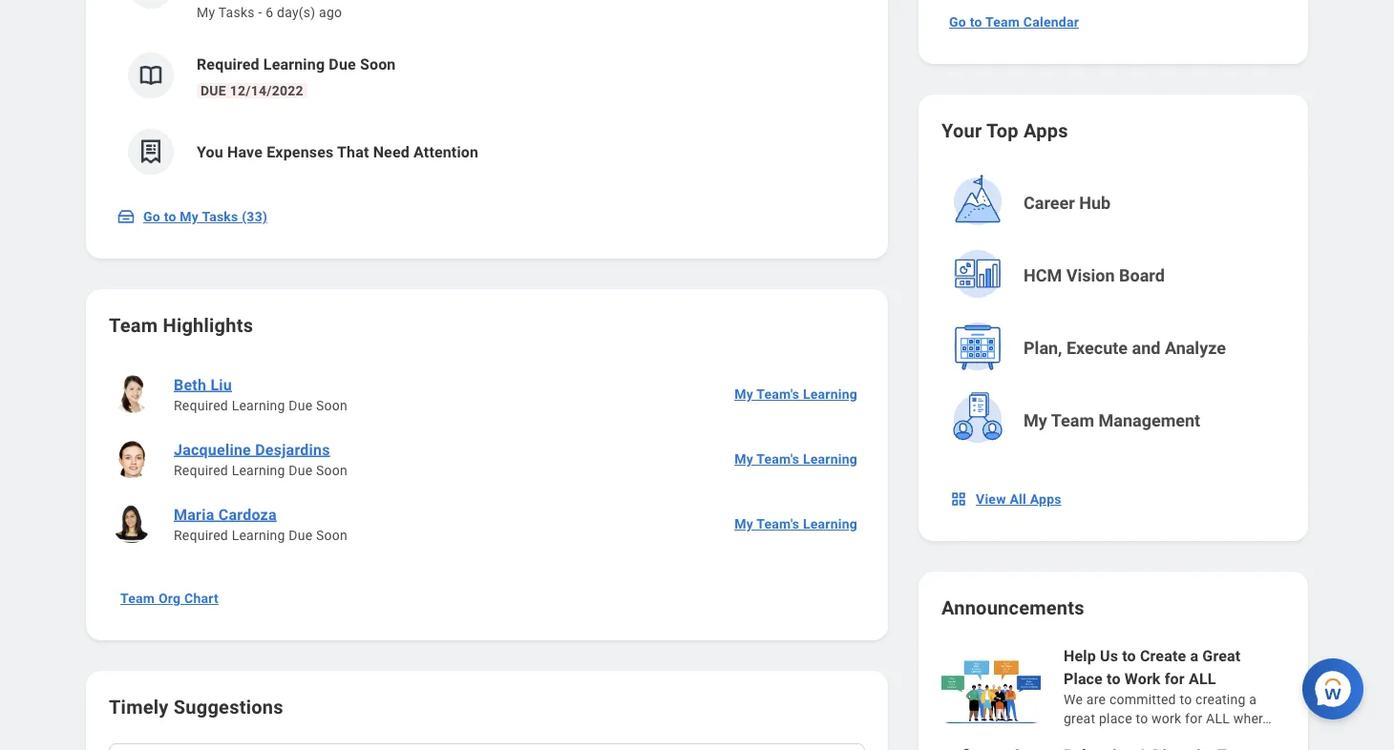 Task type: locate. For each thing, give the bounding box(es) containing it.
2 vertical spatial my team's learning
[[735, 517, 858, 533]]

required for jacqueline
[[174, 463, 228, 479]]

nbox image
[[949, 490, 969, 510]]

beth liu required learning due soon
[[174, 376, 348, 414]]

soon
[[360, 55, 396, 74], [316, 398, 348, 414], [316, 463, 348, 479], [316, 528, 348, 544]]

1 my team's learning button from the top
[[727, 376, 865, 414]]

due inside beth liu required learning due soon
[[289, 398, 313, 414]]

my team management
[[1024, 412, 1201, 432]]

apps inside 'button'
[[1030, 492, 1062, 508]]

a left the 'great'
[[1191, 648, 1199, 666]]

due up desjardins
[[289, 398, 313, 414]]

all
[[1189, 671, 1216, 689], [1207, 712, 1230, 727]]

learning inside required learning due soon due 12/14/2022
[[264, 55, 325, 74]]

12/14/2022
[[230, 83, 304, 99]]

1 horizontal spatial a
[[1250, 693, 1257, 708]]

1 vertical spatial a
[[1250, 693, 1257, 708]]

0 vertical spatial all
[[1189, 671, 1216, 689]]

0 horizontal spatial go
[[143, 209, 160, 225]]

due down ago
[[329, 55, 356, 74]]

team left "highlights"
[[109, 315, 158, 337]]

required learning due soon due 12/14/2022
[[197, 55, 396, 99]]

go inside go to my tasks (33) button
[[143, 209, 160, 225]]

all down the 'creating'
[[1207, 712, 1230, 727]]

1 vertical spatial for
[[1185, 712, 1203, 727]]

all up the 'creating'
[[1189, 671, 1216, 689]]

go left calendar
[[949, 15, 967, 30]]

hcm
[[1024, 266, 1062, 287]]

apps right top
[[1024, 120, 1069, 142]]

1 horizontal spatial go
[[949, 15, 967, 30]]

3 my team's learning from the top
[[735, 517, 858, 533]]

due down jacqueline desjardins required learning due soon
[[289, 528, 313, 544]]

required down beth liu button
[[174, 398, 228, 414]]

a
[[1191, 648, 1199, 666], [1250, 693, 1257, 708]]

required inside beth liu required learning due soon
[[174, 398, 228, 414]]

3 team's from the top
[[757, 517, 800, 533]]

my
[[197, 5, 215, 21], [180, 209, 199, 225], [735, 387, 754, 403], [1024, 412, 1048, 432], [735, 452, 754, 468], [735, 517, 754, 533]]

my team's learning button
[[727, 376, 865, 414], [727, 441, 865, 479], [727, 506, 865, 544]]

0 vertical spatial apps
[[1024, 120, 1069, 142]]

0 horizontal spatial a
[[1191, 648, 1199, 666]]

highlights
[[163, 315, 253, 337]]

0 vertical spatial a
[[1191, 648, 1199, 666]]

required inside jacqueline desjardins required learning due soon
[[174, 463, 228, 479]]

timely
[[109, 697, 169, 719]]

tasks
[[219, 5, 255, 21], [202, 209, 238, 225]]

maria cardoza required learning due soon
[[174, 506, 348, 544]]

you
[[197, 143, 223, 161]]

soon for desjardins
[[316, 463, 348, 479]]

desjardins
[[255, 441, 330, 459]]

learning inside jacqueline desjardins required learning due soon
[[232, 463, 285, 479]]

2 vertical spatial team's
[[757, 517, 800, 533]]

due down desjardins
[[289, 463, 313, 479]]

liu
[[211, 376, 232, 394]]

hcm vision board button
[[944, 242, 1288, 311]]

org
[[158, 591, 181, 607]]

execute
[[1067, 339, 1128, 359]]

1 my team's learning from the top
[[735, 387, 858, 403]]

awaiting your action list
[[109, 0, 865, 191]]

1 vertical spatial team's
[[757, 452, 800, 468]]

1 vertical spatial go
[[143, 209, 160, 225]]

team's
[[757, 387, 800, 403], [757, 452, 800, 468], [757, 517, 800, 533]]

tasks left "-" at the left of page
[[219, 5, 255, 21]]

great
[[1203, 648, 1241, 666]]

creating
[[1196, 693, 1246, 708]]

suggestions
[[174, 697, 283, 719]]

tasks left (33)
[[202, 209, 238, 225]]

3 my team's learning button from the top
[[727, 506, 865, 544]]

soon for cardoza
[[316, 528, 348, 544]]

2 vertical spatial my team's learning button
[[727, 506, 865, 544]]

timely suggestions
[[109, 697, 283, 719]]

view all apps
[[976, 492, 1062, 508]]

due left 12/14/2022
[[201, 83, 226, 99]]

career hub button
[[944, 170, 1288, 238]]

soon inside beth liu required learning due soon
[[316, 398, 348, 414]]

required for beth
[[174, 398, 228, 414]]

us
[[1100, 648, 1119, 666]]

board
[[1120, 266, 1165, 287]]

1 vertical spatial my team's learning
[[735, 452, 858, 468]]

my team's learning for cardoza
[[735, 517, 858, 533]]

due inside jacqueline desjardins required learning due soon
[[289, 463, 313, 479]]

work
[[1152, 712, 1182, 727]]

great
[[1064, 712, 1096, 727]]

expenses
[[267, 143, 334, 161]]

help
[[1064, 648, 1096, 666]]

a up wher
[[1250, 693, 1257, 708]]

due
[[329, 55, 356, 74], [201, 83, 226, 99], [289, 398, 313, 414], [289, 463, 313, 479], [289, 528, 313, 544]]

1 vertical spatial my team's learning button
[[727, 441, 865, 479]]

required inside maria cardoza required learning due soon
[[174, 528, 228, 544]]

for down create
[[1165, 671, 1185, 689]]

your top apps
[[942, 120, 1069, 142]]

soon inside maria cardoza required learning due soon
[[316, 528, 348, 544]]

soon inside jacqueline desjardins required learning due soon
[[316, 463, 348, 479]]

0 vertical spatial my team's learning
[[735, 387, 858, 403]]

apps
[[1024, 120, 1069, 142], [1030, 492, 1062, 508]]

team
[[986, 15, 1020, 30], [109, 315, 158, 337], [1051, 412, 1095, 432], [120, 591, 155, 607]]

hcm vision board
[[1024, 266, 1165, 287]]

announcements element
[[942, 645, 1286, 751]]

0 vertical spatial my team's learning button
[[727, 376, 865, 414]]

go
[[949, 15, 967, 30], [143, 209, 160, 225]]

have
[[227, 143, 263, 161]]

go inside go to team calendar button
[[949, 15, 967, 30]]

2 team's from the top
[[757, 452, 800, 468]]

my team's learning button for liu
[[727, 376, 865, 414]]

1 team's from the top
[[757, 387, 800, 403]]

for
[[1165, 671, 1185, 689], [1185, 712, 1203, 727]]

inbox image
[[117, 208, 136, 227]]

to down us
[[1107, 671, 1121, 689]]

1 horizontal spatial for
[[1185, 712, 1203, 727]]

go for go to my tasks (33)
[[143, 209, 160, 225]]

-
[[258, 5, 262, 21]]

my team's learning
[[735, 387, 858, 403], [735, 452, 858, 468], [735, 517, 858, 533]]

team's for liu
[[757, 387, 800, 403]]

team inside button
[[1051, 412, 1095, 432]]

soon for liu
[[316, 398, 348, 414]]

career
[[1024, 194, 1075, 214]]

to right inbox image
[[164, 209, 176, 225]]

jacqueline desjardins button
[[166, 439, 338, 462]]

1 vertical spatial apps
[[1030, 492, 1062, 508]]

1 vertical spatial tasks
[[202, 209, 238, 225]]

due inside maria cardoza required learning due soon
[[289, 528, 313, 544]]

0 vertical spatial for
[[1165, 671, 1185, 689]]

for right work
[[1185, 712, 1203, 727]]

all
[[1010, 492, 1027, 508]]

team's for desjardins
[[757, 452, 800, 468]]

apps right all
[[1030, 492, 1062, 508]]

team down execute
[[1051, 412, 1095, 432]]

go right inbox image
[[143, 209, 160, 225]]

go for go to team calendar
[[949, 15, 967, 30]]

required
[[197, 55, 260, 74], [174, 398, 228, 414], [174, 463, 228, 479], [174, 528, 228, 544]]

my team's learning button for cardoza
[[727, 506, 865, 544]]

jacqueline
[[174, 441, 251, 459]]

to
[[970, 15, 982, 30], [164, 209, 176, 225], [1123, 648, 1136, 666], [1107, 671, 1121, 689], [1180, 693, 1192, 708], [1136, 712, 1149, 727]]

2 my team's learning from the top
[[735, 452, 858, 468]]

career hub
[[1024, 194, 1111, 214]]

maria cardoza button
[[166, 504, 284, 527]]

required down maria
[[174, 528, 228, 544]]

go to team calendar
[[949, 15, 1079, 30]]

required down jacqueline
[[174, 463, 228, 479]]

beth
[[174, 376, 206, 394]]

2 my team's learning button from the top
[[727, 441, 865, 479]]

0 vertical spatial team's
[[757, 387, 800, 403]]

0 vertical spatial go
[[949, 15, 967, 30]]

required inside required learning due soon due 12/14/2022
[[197, 55, 260, 74]]

place
[[1064, 671, 1103, 689]]

required up 12/14/2022
[[197, 55, 260, 74]]

0 vertical spatial tasks
[[219, 5, 255, 21]]

…
[[1263, 712, 1272, 727]]

team's for cardoza
[[757, 517, 800, 533]]

go to my tasks (33) button
[[109, 198, 279, 236]]

my team's learning for liu
[[735, 387, 858, 403]]

hub
[[1080, 194, 1111, 214]]



Task type: vqa. For each thing, say whether or not it's contained in the screenshot.
Learning within the Jacqueline Desjardins Required Learning Due Soon
yes



Task type: describe. For each thing, give the bounding box(es) containing it.
required for maria
[[174, 528, 228, 544]]

beth liu button
[[166, 374, 240, 397]]

my inside my team management button
[[1024, 412, 1048, 432]]

place
[[1099, 712, 1133, 727]]

due for liu
[[289, 398, 313, 414]]

work
[[1125, 671, 1161, 689]]

apps for view all apps
[[1030, 492, 1062, 508]]

my team management button
[[944, 387, 1288, 456]]

committed
[[1110, 693, 1177, 708]]

learning inside beth liu required learning due soon
[[232, 398, 285, 414]]

chart
[[184, 591, 219, 607]]

calendar
[[1024, 15, 1079, 30]]

book open image
[[137, 62, 165, 90]]

plan, execute and analyze
[[1024, 339, 1226, 359]]

soon inside required learning due soon due 12/14/2022
[[360, 55, 396, 74]]

attention
[[414, 143, 479, 161]]

are
[[1087, 693, 1106, 708]]

that
[[337, 143, 369, 161]]

day(s)
[[277, 5, 316, 21]]

team highlights
[[109, 315, 253, 337]]

my team's learning button for desjardins
[[727, 441, 865, 479]]

announcements
[[942, 597, 1085, 620]]

to down committed
[[1136, 712, 1149, 727]]

go to team calendar button
[[942, 3, 1087, 42]]

6
[[266, 5, 273, 21]]

team left calendar
[[986, 15, 1020, 30]]

team org chart button
[[113, 580, 226, 618]]

to right us
[[1123, 648, 1136, 666]]

and
[[1132, 339, 1161, 359]]

you have expenses that need attention button
[[109, 114, 865, 191]]

my tasks - 6 day(s) ago button
[[109, 0, 865, 38]]

team highlights list
[[109, 362, 865, 557]]

my team's learning for desjardins
[[735, 452, 858, 468]]

plan,
[[1024, 339, 1063, 359]]

cardoza
[[218, 506, 277, 524]]

tasks inside the awaiting your action list
[[219, 5, 255, 21]]

due for learning
[[201, 83, 226, 99]]

to left calendar
[[970, 15, 982, 30]]

need
[[373, 143, 410, 161]]

analyze
[[1165, 339, 1226, 359]]

management
[[1099, 412, 1201, 432]]

1 vertical spatial all
[[1207, 712, 1230, 727]]

due for desjardins
[[289, 463, 313, 479]]

my tasks - 6 day(s) ago
[[197, 5, 342, 21]]

go to my tasks (33)
[[143, 209, 268, 225]]

team org chart
[[120, 591, 219, 607]]

0 horizontal spatial for
[[1165, 671, 1185, 689]]

you have expenses that need attention
[[197, 143, 479, 161]]

top
[[987, 120, 1019, 142]]

create
[[1140, 648, 1187, 666]]

ago
[[319, 5, 342, 21]]

to up work
[[1180, 693, 1192, 708]]

wher
[[1234, 712, 1263, 727]]

my inside my tasks - 6 day(s) ago button
[[197, 5, 215, 21]]

view
[[976, 492, 1006, 508]]

jacqueline desjardins required learning due soon
[[174, 441, 348, 479]]

view all apps button
[[942, 481, 1073, 519]]

dashboard expenses image
[[137, 138, 165, 167]]

plan, execute and analyze button
[[944, 315, 1288, 384]]

(33)
[[242, 209, 268, 225]]

help us to create a great place to work for all we are committed to creating a great place to work for all wher …
[[1064, 648, 1272, 727]]

maria
[[174, 506, 214, 524]]

apps for your top apps
[[1024, 120, 1069, 142]]

due for cardoza
[[289, 528, 313, 544]]

vision
[[1067, 266, 1115, 287]]

your
[[942, 120, 982, 142]]

team left org
[[120, 591, 155, 607]]

learning inside maria cardoza required learning due soon
[[232, 528, 285, 544]]

my inside go to my tasks (33) button
[[180, 209, 199, 225]]

we
[[1064, 693, 1083, 708]]



